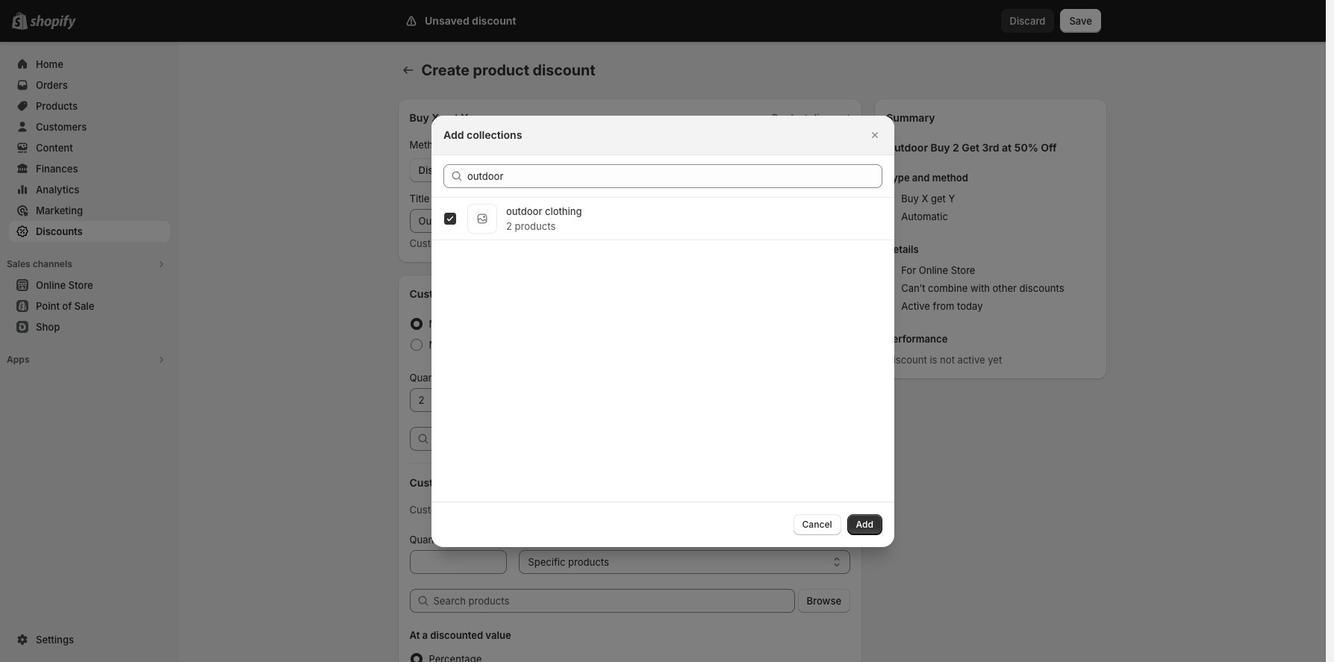 Task type: locate. For each thing, give the bounding box(es) containing it.
dialog
[[0, 115, 1326, 547]]



Task type: vqa. For each thing, say whether or not it's contained in the screenshot.
Shopify image
yes



Task type: describe. For each thing, give the bounding box(es) containing it.
Search collections text field
[[467, 164, 883, 188]]

shopify image
[[30, 15, 76, 30]]



